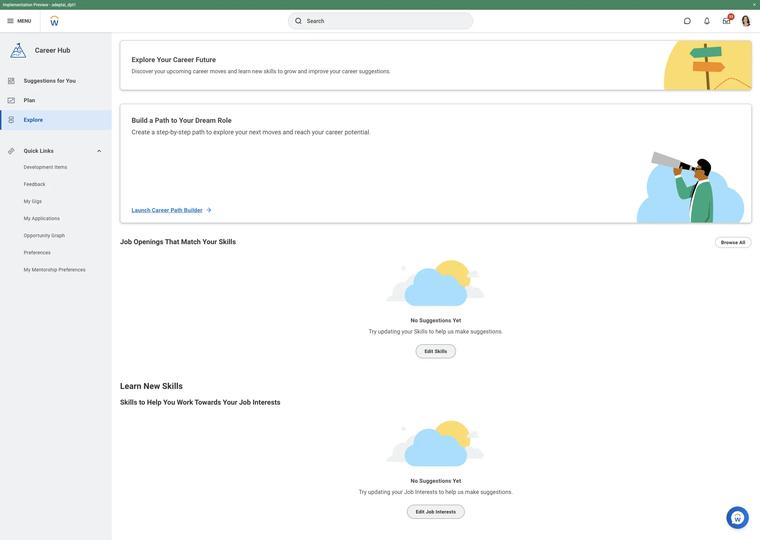 Task type: vqa. For each thing, say whether or not it's contained in the screenshot.
Browse
yes



Task type: locate. For each thing, give the bounding box(es) containing it.
0 vertical spatial explore
[[132, 56, 155, 64]]

2 no from the top
[[411, 478, 418, 485]]

updating for skills to help you work towards your job interests
[[368, 489, 390, 496]]

1 horizontal spatial path
[[171, 207, 183, 214]]

2 vertical spatial my
[[24, 267, 31, 273]]

1 vertical spatial you
[[163, 399, 175, 407]]

a left step-
[[152, 129, 155, 136]]

interests
[[253, 399, 281, 407], [415, 489, 438, 496], [436, 510, 456, 515]]

yet
[[453, 318, 461, 324], [453, 478, 461, 485]]

moves
[[210, 68, 226, 75], [263, 129, 281, 136]]

career for create a step-by-step path to explore your next moves and reach your career potential.
[[326, 129, 343, 136]]

1 vertical spatial edit
[[416, 510, 425, 515]]

a for build
[[149, 116, 153, 125]]

0 vertical spatial you
[[66, 78, 76, 84]]

career up upcoming
[[173, 56, 194, 64]]

explore down the plan
[[24, 117, 43, 123]]

try
[[369, 329, 377, 335], [359, 489, 367, 496]]

yet up "try updating your job interests to help us make suggestions."
[[453, 478, 461, 485]]

1 horizontal spatial preferences
[[59, 267, 86, 273]]

quick
[[24, 148, 38, 154]]

no suggestions yet
[[411, 318, 461, 324], [411, 478, 461, 485]]

to up edit job interests
[[439, 489, 444, 496]]

moves down future
[[210, 68, 226, 75]]

your right match
[[203, 238, 217, 246]]

no suggestions yet up "try updating your job interests to help us make suggestions."
[[411, 478, 461, 485]]

preferences
[[24, 250, 51, 256], [59, 267, 86, 273]]

suggestions for skills to help you work towards your job interests
[[419, 478, 451, 485]]

explore up discover
[[132, 56, 155, 64]]

career right the "improve"
[[342, 68, 358, 75]]

discover
[[132, 68, 153, 75]]

a right 'build'
[[149, 116, 153, 125]]

0 vertical spatial no suggestions yet
[[411, 318, 461, 324]]

path inside button
[[171, 207, 183, 214]]

0 vertical spatial make
[[455, 329, 469, 335]]

suggestions inside the suggestions for you 'link'
[[24, 78, 56, 84]]

0 horizontal spatial and
[[228, 68, 237, 75]]

2 vertical spatial suggestions
[[419, 478, 451, 485]]

learn
[[120, 382, 141, 392]]

preferences link
[[23, 249, 95, 256]]

1 horizontal spatial and
[[283, 129, 293, 136]]

explore your career future
[[132, 56, 216, 64]]

and right grow
[[298, 68, 307, 75]]

0 horizontal spatial explore
[[24, 117, 43, 123]]

0 horizontal spatial path
[[155, 116, 169, 125]]

0 vertical spatial list
[[0, 71, 112, 130]]

1 no suggestions yet from the top
[[411, 318, 461, 324]]

mentorship
[[32, 267, 57, 273]]

grow
[[284, 68, 297, 75]]

development items
[[24, 165, 67, 170]]

justify image
[[6, 17, 15, 25]]

development items link
[[23, 164, 95, 171]]

and for moves
[[283, 129, 293, 136]]

1 vertical spatial suggestions.
[[471, 329, 503, 335]]

0 horizontal spatial try
[[359, 489, 367, 496]]

us up edit job interests button
[[458, 489, 464, 496]]

0 vertical spatial us
[[448, 329, 454, 335]]

0 vertical spatial no
[[411, 318, 418, 324]]

your
[[155, 68, 165, 75], [330, 68, 341, 75], [235, 129, 248, 136], [312, 129, 324, 136], [402, 329, 413, 335], [392, 489, 403, 496]]

suggestions up try updating your skills to help us make suggestions. at the bottom of the page
[[419, 318, 451, 324]]

learn new skills
[[120, 382, 183, 392]]

1 vertical spatial a
[[152, 129, 155, 136]]

hub
[[58, 46, 70, 54]]

and left learn
[[228, 68, 237, 75]]

preview
[[33, 2, 48, 7]]

-
[[49, 2, 51, 7]]

work
[[177, 399, 193, 407]]

my left gigs
[[24, 199, 31, 204]]

0 vertical spatial path
[[155, 116, 169, 125]]

career
[[35, 46, 56, 54], [173, 56, 194, 64], [152, 207, 169, 214]]

edit
[[425, 349, 434, 355], [416, 510, 425, 515]]

2 my from the top
[[24, 216, 31, 221]]

2 horizontal spatial and
[[298, 68, 307, 75]]

to
[[278, 68, 283, 75], [171, 116, 177, 125], [206, 129, 212, 136], [429, 329, 434, 335], [139, 399, 145, 407], [439, 489, 444, 496]]

0 vertical spatial try
[[369, 329, 377, 335]]

edit down try updating your skills to help us make suggestions. at the bottom of the page
[[425, 349, 434, 355]]

2 list from the top
[[0, 164, 112, 275]]

edit for skills to help you work towards your job interests
[[416, 510, 425, 515]]

my for my gigs
[[24, 199, 31, 204]]

and
[[228, 68, 237, 75], [298, 68, 307, 75], [283, 129, 293, 136]]

1 yet from the top
[[453, 318, 461, 324]]

1 no from the top
[[411, 318, 418, 324]]

no up try updating your skills to help us make suggestions. at the bottom of the page
[[411, 318, 418, 324]]

list
[[0, 71, 112, 130], [0, 164, 112, 275]]

skills inside button
[[435, 349, 447, 355]]

1 horizontal spatial explore
[[132, 56, 155, 64]]

edit inside edit job interests button
[[416, 510, 425, 515]]

role
[[218, 116, 232, 125]]

path left builder at the top left
[[171, 207, 183, 214]]

2 no suggestions yet from the top
[[411, 478, 461, 485]]

no suggestions yet up try updating your skills to help us make suggestions. at the bottom of the page
[[411, 318, 461, 324]]

0 horizontal spatial preferences
[[24, 250, 51, 256]]

my for my mentorship preferences
[[24, 267, 31, 273]]

suggestions left for at left top
[[24, 78, 56, 84]]

career
[[193, 68, 209, 75], [342, 68, 358, 75], [326, 129, 343, 136]]

1 horizontal spatial try
[[369, 329, 377, 335]]

career left hub
[[35, 46, 56, 54]]

suggestions
[[24, 78, 56, 84], [419, 318, 451, 324], [419, 478, 451, 485]]

no for skills to help you work towards your job interests
[[411, 478, 418, 485]]

help up edit job interests
[[446, 489, 456, 496]]

and left reach
[[283, 129, 293, 136]]

1 list from the top
[[0, 71, 112, 130]]

1 vertical spatial no suggestions yet
[[411, 478, 461, 485]]

you right for at left top
[[66, 78, 76, 84]]

suggestions for you link
[[0, 71, 112, 91]]

2 vertical spatial career
[[152, 207, 169, 214]]

0 vertical spatial a
[[149, 116, 153, 125]]

path up step-
[[155, 116, 169, 125]]

launch
[[132, 207, 151, 214]]

1 horizontal spatial moves
[[263, 129, 281, 136]]

1 vertical spatial explore
[[24, 117, 43, 123]]

discover your upcoming career moves and learn new skills to grow and improve your career suggestions.
[[132, 68, 391, 75]]

my mentorship preferences link
[[23, 266, 95, 273]]

edit for job openings that match your skills
[[425, 349, 434, 355]]

my for my applications
[[24, 216, 31, 221]]

potential.
[[345, 129, 371, 136]]

job
[[120, 238, 132, 246], [239, 399, 251, 407], [404, 489, 414, 496], [426, 510, 435, 515]]

preferences down "opportunity"
[[24, 250, 51, 256]]

0 vertical spatial yet
[[453, 318, 461, 324]]

links
[[40, 148, 54, 154]]

opportunity graph
[[24, 233, 65, 239]]

1 vertical spatial no
[[411, 478, 418, 485]]

suggestions up "try updating your job interests to help us make suggestions."
[[419, 478, 451, 485]]

moves right next
[[263, 129, 281, 136]]

my
[[24, 199, 31, 204], [24, 216, 31, 221], [24, 267, 31, 273]]

1 vertical spatial my
[[24, 216, 31, 221]]

my applications
[[24, 216, 60, 221]]

skills
[[264, 68, 276, 75]]

interests inside edit job interests button
[[436, 510, 456, 515]]

1 vertical spatial path
[[171, 207, 183, 214]]

my down my gigs
[[24, 216, 31, 221]]

1 vertical spatial career
[[173, 56, 194, 64]]

explore link
[[0, 110, 112, 130]]

you
[[66, 78, 76, 84], [163, 399, 175, 407]]

0 horizontal spatial career
[[35, 46, 56, 54]]

1 horizontal spatial career
[[152, 207, 169, 214]]

launch career path builder
[[132, 207, 203, 214]]

items
[[55, 165, 67, 170]]

0 horizontal spatial moves
[[210, 68, 226, 75]]

Search Workday  search field
[[307, 13, 459, 29]]

build
[[132, 116, 148, 125]]

0 vertical spatial preferences
[[24, 250, 51, 256]]

help up edit skills
[[436, 329, 446, 335]]

1 vertical spatial list
[[0, 164, 112, 275]]

to right path
[[206, 129, 212, 136]]

implementation
[[3, 2, 32, 7]]

and for grow
[[298, 68, 307, 75]]

2 yet from the top
[[453, 478, 461, 485]]

edit inside 'edit skills' button
[[425, 349, 434, 355]]

step-
[[156, 129, 170, 136]]

skills
[[219, 238, 236, 246], [414, 329, 428, 335], [435, 349, 447, 355], [162, 382, 183, 392], [120, 399, 137, 407]]

0 vertical spatial career
[[35, 46, 56, 54]]

0 vertical spatial edit
[[425, 349, 434, 355]]

next
[[249, 129, 261, 136]]

search image
[[294, 17, 303, 25]]

updating for job openings that match your skills
[[378, 329, 400, 335]]

career right 'launch'
[[152, 207, 169, 214]]

1 vertical spatial suggestions
[[419, 318, 451, 324]]

career left potential. on the top left
[[326, 129, 343, 136]]

menu banner
[[0, 0, 760, 32]]

1 horizontal spatial us
[[458, 489, 464, 496]]

list containing suggestions for you
[[0, 71, 112, 130]]

0 horizontal spatial you
[[66, 78, 76, 84]]

no up "try updating your job interests to help us make suggestions."
[[411, 478, 418, 485]]

a
[[149, 116, 153, 125], [152, 129, 155, 136]]

your up step
[[179, 116, 194, 125]]

0 vertical spatial suggestions
[[24, 78, 56, 84]]

0 vertical spatial updating
[[378, 329, 400, 335]]

to up edit skills
[[429, 329, 434, 335]]

make
[[455, 329, 469, 335], [465, 489, 479, 496]]

explore
[[132, 56, 155, 64], [24, 117, 43, 123]]

future
[[196, 56, 216, 64]]

preferences down preferences link
[[59, 267, 86, 273]]

path
[[155, 116, 169, 125], [171, 207, 183, 214]]

yet up try updating your skills to help us make suggestions. at the bottom of the page
[[453, 318, 461, 324]]

1 vertical spatial try
[[359, 489, 367, 496]]

career down future
[[193, 68, 209, 75]]

no suggestions yet for job openings that match your skills
[[411, 318, 461, 324]]

3 my from the top
[[24, 267, 31, 273]]

explore for explore
[[24, 117, 43, 123]]

try for job openings that match your skills
[[369, 329, 377, 335]]

0 vertical spatial my
[[24, 199, 31, 204]]

1 vertical spatial yet
[[453, 478, 461, 485]]

suggestions.
[[359, 68, 391, 75], [471, 329, 503, 335], [481, 489, 513, 496]]

us up 'edit skills' button
[[448, 329, 454, 335]]

you right the help
[[163, 399, 175, 407]]

new
[[252, 68, 262, 75]]

your up upcoming
[[157, 56, 171, 64]]

implementation preview -   adeptai_dpt1
[[3, 2, 76, 7]]

1 my from the top
[[24, 199, 31, 204]]

path for a
[[155, 116, 169, 125]]

1 vertical spatial updating
[[368, 489, 390, 496]]

no
[[411, 318, 418, 324], [411, 478, 418, 485]]

timeline milestone image
[[7, 116, 15, 124]]

0 vertical spatial moves
[[210, 68, 226, 75]]

1 vertical spatial make
[[465, 489, 479, 496]]

2 vertical spatial interests
[[436, 510, 456, 515]]

my gigs link
[[23, 198, 95, 205]]

inbox large image
[[723, 17, 730, 24]]

job inside button
[[426, 510, 435, 515]]

edit down "try updating your job interests to help us make suggestions."
[[416, 510, 425, 515]]

my left mentorship
[[24, 267, 31, 273]]

no for job openings that match your skills
[[411, 318, 418, 324]]

graph
[[51, 233, 65, 239]]

match
[[181, 238, 201, 246]]

my mentorship preferences
[[24, 267, 86, 273]]

updating
[[378, 329, 400, 335], [368, 489, 390, 496]]

2 vertical spatial suggestions.
[[481, 489, 513, 496]]



Task type: describe. For each thing, give the bounding box(es) containing it.
career for discover your upcoming career moves and learn new skills to grow and improve your career suggestions.
[[342, 68, 358, 75]]

menu
[[17, 18, 31, 24]]

new
[[144, 382, 160, 392]]

browse all link
[[715, 237, 752, 248]]

explore
[[213, 129, 234, 136]]

1 vertical spatial us
[[458, 489, 464, 496]]

1 vertical spatial help
[[446, 489, 456, 496]]

that
[[165, 238, 179, 246]]

1 vertical spatial moves
[[263, 129, 281, 136]]

suggestions for job openings that match your skills
[[419, 318, 451, 324]]

suggestions for you
[[24, 78, 76, 84]]

arrow right image
[[205, 207, 212, 214]]

edit skills button
[[416, 345, 456, 359]]

opportunity
[[24, 233, 50, 239]]

career inside button
[[152, 207, 169, 214]]

my applications link
[[23, 215, 95, 222]]

launch career path builder icon image
[[637, 152, 745, 223]]

1 vertical spatial preferences
[[59, 267, 86, 273]]

no suggestions yet for skills to help you work towards your job interests
[[411, 478, 461, 485]]

2 horizontal spatial career
[[173, 56, 194, 64]]

to up by-
[[171, 116, 177, 125]]

edit job interests button
[[407, 505, 465, 519]]

edit job interests
[[416, 510, 456, 515]]

menu button
[[0, 10, 40, 32]]

all
[[740, 240, 746, 246]]

plan link
[[0, 91, 112, 110]]

profile logan mcneil image
[[741, 15, 752, 28]]

quick links
[[24, 148, 54, 154]]

adeptai_dpt1
[[52, 2, 76, 7]]

0 horizontal spatial us
[[448, 329, 454, 335]]

build a path to your dream role
[[132, 116, 232, 125]]

towards
[[195, 399, 221, 407]]

for
[[57, 78, 65, 84]]

career hub
[[35, 46, 70, 54]]

1 horizontal spatial you
[[163, 399, 175, 407]]

browse
[[721, 240, 738, 246]]

0 vertical spatial help
[[436, 329, 446, 335]]

yet for job openings that match your skills
[[453, 318, 461, 324]]

edit skills
[[425, 349, 447, 355]]

0 vertical spatial interests
[[253, 399, 281, 407]]

link image
[[7, 147, 15, 155]]

create
[[132, 129, 150, 136]]

plan
[[24, 97, 35, 104]]

learn
[[238, 68, 251, 75]]

try for skills to help you work towards your job interests
[[359, 489, 367, 496]]

opportunity graph link
[[23, 232, 95, 239]]

development
[[24, 165, 53, 170]]

reach
[[295, 129, 310, 136]]

create a step-by-step path to explore your next moves and reach your career potential.
[[132, 129, 371, 136]]

builder
[[184, 207, 203, 214]]

my gigs
[[24, 199, 42, 204]]

feedback
[[24, 182, 45, 187]]

job openings that match your skills
[[120, 238, 236, 246]]

by-
[[170, 129, 179, 136]]

path
[[192, 129, 205, 136]]

step
[[179, 129, 191, 136]]

browse all
[[721, 240, 746, 246]]

a for create
[[152, 129, 155, 136]]

onboarding home image
[[7, 96, 15, 105]]

upcoming
[[167, 68, 192, 75]]

1 vertical spatial interests
[[415, 489, 438, 496]]

close environment banner image
[[753, 2, 757, 7]]

help
[[147, 399, 162, 407]]

chevron up small image
[[96, 148, 103, 155]]

path for career
[[171, 207, 183, 214]]

improve
[[309, 68, 329, 75]]

skills to help you work towards your job interests
[[120, 399, 281, 407]]

to left grow
[[278, 68, 283, 75]]

gigs
[[32, 199, 42, 204]]

33
[[729, 15, 733, 19]]

openings
[[134, 238, 163, 246]]

dashboard image
[[7, 77, 15, 85]]

list containing development items
[[0, 164, 112, 275]]

to left the help
[[139, 399, 145, 407]]

0 vertical spatial suggestions.
[[359, 68, 391, 75]]

applications
[[32, 216, 60, 221]]

explore for explore your career future
[[132, 56, 155, 64]]

feedback link
[[23, 181, 95, 188]]

dream
[[195, 116, 216, 125]]

quick links element
[[7, 144, 106, 158]]

notifications large image
[[704, 17, 711, 24]]

you inside 'link'
[[66, 78, 76, 84]]

try updating your job interests to help us make suggestions.
[[359, 489, 513, 496]]

launch career path builder button
[[132, 203, 212, 217]]

try updating your skills to help us make suggestions.
[[369, 329, 503, 335]]

your right the towards
[[223, 399, 237, 407]]

yet for skills to help you work towards your job interests
[[453, 478, 461, 485]]

33 button
[[719, 13, 735, 29]]



